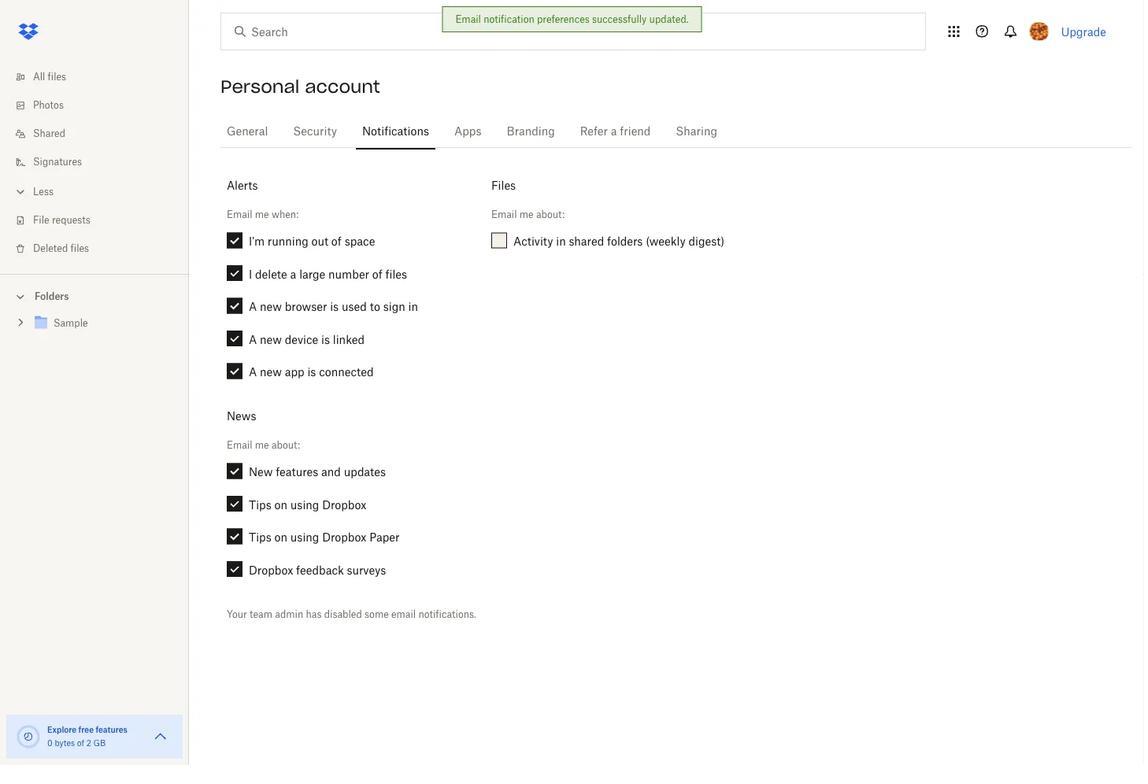 Task type: locate. For each thing, give the bounding box(es) containing it.
3 a from the top
[[249, 366, 257, 379]]

sharing tab
[[670, 113, 724, 150]]

a new device is linked
[[249, 333, 365, 346]]

is left 'used'
[[330, 300, 339, 314]]

email
[[391, 609, 416, 621]]

security
[[293, 126, 337, 137]]

a new browser is used to sign in
[[249, 300, 418, 314]]

0 vertical spatial using
[[290, 498, 319, 512]]

1 vertical spatial new
[[260, 333, 282, 346]]

folders
[[35, 291, 69, 302]]

activity
[[514, 235, 553, 248]]

apps tab
[[448, 113, 488, 150]]

updated.
[[649, 13, 689, 25]]

0 vertical spatial files
[[48, 72, 66, 82]]

feedback
[[296, 564, 344, 577]]

in right sign
[[408, 300, 418, 314]]

browser
[[285, 300, 327, 314]]

a
[[611, 126, 617, 137], [290, 267, 296, 281]]

of for a
[[372, 267, 383, 281]]

is for used
[[330, 300, 339, 314]]

is right 'app'
[[307, 366, 316, 379]]

2 horizontal spatial of
[[372, 267, 383, 281]]

features
[[276, 466, 318, 479], [96, 725, 127, 735]]

list containing all files
[[0, 54, 189, 274]]

0 horizontal spatial features
[[96, 725, 127, 735]]

1 horizontal spatial email me about :
[[491, 208, 565, 220]]

1 horizontal spatial a
[[611, 126, 617, 137]]

all files link
[[13, 63, 189, 91]]

2 using from the top
[[290, 531, 319, 544]]

me for alerts
[[255, 208, 269, 220]]

0 horizontal spatial a
[[290, 267, 296, 281]]

files up sign
[[386, 267, 407, 281]]

0 horizontal spatial of
[[77, 740, 84, 748]]

1 vertical spatial of
[[372, 267, 383, 281]]

1 using from the top
[[290, 498, 319, 512]]

tips down the new
[[249, 498, 272, 512]]

1 a from the top
[[249, 300, 257, 314]]

new
[[260, 300, 282, 314], [260, 333, 282, 346], [260, 366, 282, 379]]

features up 'gb'
[[96, 725, 127, 735]]

used
[[342, 300, 367, 314]]

shared
[[569, 235, 604, 248]]

1 new from the top
[[260, 300, 282, 314]]

list
[[0, 54, 189, 274]]

files inside all files link
[[48, 72, 66, 82]]

2 tips from the top
[[249, 531, 272, 544]]

of inside explore free features 0 bytes of 2 gb
[[77, 740, 84, 748]]

email notification preferences successfully updated.
[[456, 13, 689, 25]]

0 horizontal spatial email me about :
[[227, 439, 300, 451]]

1 vertical spatial email me about :
[[227, 439, 300, 451]]

1 tips from the top
[[249, 498, 272, 512]]

quota usage element
[[16, 725, 41, 750]]

0 vertical spatial tips
[[249, 498, 272, 512]]

1 vertical spatial a
[[249, 333, 257, 346]]

digest)
[[689, 235, 725, 248]]

1 vertical spatial tips
[[249, 531, 272, 544]]

0 vertical spatial a
[[611, 126, 617, 137]]

about for news
[[272, 439, 298, 451]]

friend
[[620, 126, 651, 137]]

0 vertical spatial in
[[556, 235, 566, 248]]

email down news
[[227, 439, 252, 451]]

0 vertical spatial is
[[330, 300, 339, 314]]

deleted files link
[[13, 235, 189, 263]]

is left linked
[[321, 333, 330, 346]]

files inside deleted files "link"
[[71, 244, 89, 254]]

device
[[285, 333, 318, 346]]

1 vertical spatial on
[[274, 531, 287, 544]]

of left 2 on the bottom left of the page
[[77, 740, 84, 748]]

paper
[[370, 531, 400, 544]]

using for tips on using dropbox
[[290, 498, 319, 512]]

email for files
[[491, 208, 517, 220]]

tips on using dropbox
[[249, 498, 367, 512]]

1 on from the top
[[274, 498, 287, 512]]

using down new features and updates at the bottom of the page
[[290, 498, 319, 512]]

3 new from the top
[[260, 366, 282, 379]]

a left large
[[290, 267, 296, 281]]

dropbox up team
[[249, 564, 293, 577]]

files right all
[[48, 72, 66, 82]]

:
[[296, 208, 299, 220], [562, 208, 565, 220], [298, 439, 300, 451]]

0 horizontal spatial in
[[408, 300, 418, 314]]

in left shared
[[556, 235, 566, 248]]

number
[[328, 267, 369, 281]]

2 vertical spatial of
[[77, 740, 84, 748]]

app
[[285, 366, 305, 379]]

successfully
[[592, 13, 647, 25]]

email me about : up 'activity'
[[491, 208, 565, 220]]

files
[[48, 72, 66, 82], [71, 244, 89, 254], [386, 267, 407, 281]]

notifications tab
[[356, 113, 436, 150]]

email down files
[[491, 208, 517, 220]]

on for tips on using dropbox paper
[[274, 531, 287, 544]]

about up the new
[[272, 439, 298, 451]]

on down new features and updates at the bottom of the page
[[274, 498, 287, 512]]

2 horizontal spatial files
[[386, 267, 407, 281]]

1 vertical spatial about
[[272, 439, 298, 451]]

1 horizontal spatial features
[[276, 466, 318, 479]]

i'm
[[249, 235, 265, 248]]

new left device
[[260, 333, 282, 346]]

1 vertical spatial dropbox
[[322, 531, 367, 544]]

a left 'app'
[[249, 366, 257, 379]]

email me about : up the new
[[227, 439, 300, 451]]

dropbox up the surveys
[[322, 531, 367, 544]]

1 vertical spatial a
[[290, 267, 296, 281]]

dropbox down 'and'
[[322, 498, 367, 512]]

a for a new browser is used to sign in
[[249, 300, 257, 314]]

0 vertical spatial email me about :
[[491, 208, 565, 220]]

on down tips on using dropbox
[[274, 531, 287, 544]]

of
[[331, 235, 342, 248], [372, 267, 383, 281], [77, 740, 84, 748]]

in
[[556, 235, 566, 248], [408, 300, 418, 314]]

0 vertical spatial features
[[276, 466, 318, 479]]

1 vertical spatial features
[[96, 725, 127, 735]]

a for a new app is connected
[[249, 366, 257, 379]]

me up the new
[[255, 439, 269, 451]]

personal
[[221, 76, 299, 98]]

new down delete
[[260, 300, 282, 314]]

photos link
[[13, 91, 189, 120]]

deleted
[[33, 244, 68, 254]]

a down i on the top of page
[[249, 300, 257, 314]]

: for alerts
[[296, 208, 299, 220]]

0 vertical spatial about
[[536, 208, 562, 220]]

sign
[[383, 300, 405, 314]]

(weekly
[[646, 235, 686, 248]]

a
[[249, 300, 257, 314], [249, 333, 257, 346], [249, 366, 257, 379]]

to
[[370, 300, 380, 314]]

2 vertical spatial files
[[386, 267, 407, 281]]

me
[[255, 208, 269, 220], [520, 208, 534, 220], [255, 439, 269, 451]]

i'm running out of space
[[249, 235, 375, 248]]

admin
[[275, 609, 303, 621]]

notification
[[484, 13, 535, 25]]

about up 'activity'
[[536, 208, 562, 220]]

files right deleted
[[71, 244, 89, 254]]

about
[[536, 208, 562, 220], [272, 439, 298, 451]]

explore free features 0 bytes of 2 gb
[[47, 725, 127, 748]]

1 horizontal spatial files
[[71, 244, 89, 254]]

shared
[[33, 129, 65, 139]]

email me when :
[[227, 208, 299, 220]]

2 vertical spatial is
[[307, 366, 316, 379]]

2 on from the top
[[274, 531, 287, 544]]

0 vertical spatial a
[[249, 300, 257, 314]]

1 horizontal spatial about
[[536, 208, 562, 220]]

some
[[365, 609, 389, 621]]

1 vertical spatial files
[[71, 244, 89, 254]]

1 vertical spatial in
[[408, 300, 418, 314]]

photos
[[33, 101, 64, 110]]

1 vertical spatial is
[[321, 333, 330, 346]]

of right out
[[331, 235, 342, 248]]

files for all files
[[48, 72, 66, 82]]

me left when
[[255, 208, 269, 220]]

updates
[[344, 466, 386, 479]]

0 vertical spatial dropbox
[[322, 498, 367, 512]]

dropbox
[[322, 498, 367, 512], [322, 531, 367, 544], [249, 564, 293, 577]]

your
[[227, 609, 247, 621]]

i delete a large number of files
[[249, 267, 407, 281]]

2 vertical spatial new
[[260, 366, 282, 379]]

0 horizontal spatial files
[[48, 72, 66, 82]]

: up activity in shared folders (weekly digest)
[[562, 208, 565, 220]]

tips
[[249, 498, 272, 512], [249, 531, 272, 544]]

apps
[[454, 126, 482, 137]]

signatures link
[[13, 148, 189, 176]]

of right number
[[372, 267, 383, 281]]

using
[[290, 498, 319, 512], [290, 531, 319, 544]]

a left device
[[249, 333, 257, 346]]

alerts group
[[221, 233, 473, 396]]

1 vertical spatial using
[[290, 531, 319, 544]]

new left 'app'
[[260, 366, 282, 379]]

email
[[456, 13, 481, 25], [227, 208, 252, 220], [491, 208, 517, 220], [227, 439, 252, 451]]

large
[[299, 267, 325, 281]]

dropbox image
[[13, 16, 44, 47]]

on
[[274, 498, 287, 512], [274, 531, 287, 544]]

tips for tips on using dropbox paper
[[249, 531, 272, 544]]

tips down tips on using dropbox
[[249, 531, 272, 544]]

sample link
[[32, 313, 176, 334]]

new
[[249, 466, 273, 479]]

: up the running on the left top
[[296, 208, 299, 220]]

: for files
[[562, 208, 565, 220]]

0 horizontal spatial about
[[272, 439, 298, 451]]

security tab
[[287, 113, 343, 150]]

a right refer
[[611, 126, 617, 137]]

me up 'activity'
[[520, 208, 534, 220]]

0 vertical spatial on
[[274, 498, 287, 512]]

preferences
[[537, 13, 590, 25]]

2 vertical spatial a
[[249, 366, 257, 379]]

features left 'and'
[[276, 466, 318, 479]]

0 vertical spatial new
[[260, 300, 282, 314]]

dropbox for tips on using dropbox
[[322, 498, 367, 512]]

email down alerts in the left top of the page
[[227, 208, 252, 220]]

1 horizontal spatial in
[[556, 235, 566, 248]]

: up new features and updates at the bottom of the page
[[298, 439, 300, 451]]

folders button
[[0, 284, 189, 308]]

personal account
[[221, 76, 380, 98]]

1 horizontal spatial of
[[331, 235, 342, 248]]

tab list
[[221, 110, 1132, 150]]

is
[[330, 300, 339, 314], [321, 333, 330, 346], [307, 366, 316, 379]]

using down tips on using dropbox
[[290, 531, 319, 544]]

2 new from the top
[[260, 333, 282, 346]]

less
[[33, 187, 54, 197]]

2 a from the top
[[249, 333, 257, 346]]

features inside news group
[[276, 466, 318, 479]]



Task type: describe. For each thing, give the bounding box(es) containing it.
upgrade link
[[1061, 25, 1107, 38]]

all files
[[33, 72, 66, 82]]

2
[[86, 740, 91, 748]]

dropbox feedback surveys
[[249, 564, 386, 577]]

in inside alerts group
[[408, 300, 418, 314]]

file requests link
[[13, 206, 189, 235]]

tips for tips on using dropbox
[[249, 498, 272, 512]]

connected
[[319, 366, 374, 379]]

signatures
[[33, 158, 82, 167]]

using for tips on using dropbox paper
[[290, 531, 319, 544]]

a inside group
[[290, 267, 296, 281]]

news group
[[221, 464, 473, 594]]

i
[[249, 267, 252, 281]]

about for files
[[536, 208, 562, 220]]

running
[[268, 235, 309, 248]]

tips on using dropbox paper
[[249, 531, 400, 544]]

file requests
[[33, 216, 90, 225]]

files for deleted files
[[71, 244, 89, 254]]

account menu image
[[1030, 22, 1049, 41]]

dropbox for tips on using dropbox paper
[[322, 531, 367, 544]]

new for app
[[260, 366, 282, 379]]

files inside alerts group
[[386, 267, 407, 281]]

0 vertical spatial of
[[331, 235, 342, 248]]

sharing
[[676, 126, 717, 137]]

team
[[250, 609, 272, 621]]

all
[[33, 72, 45, 82]]

email for alerts
[[227, 208, 252, 220]]

space
[[345, 235, 375, 248]]

2 vertical spatial dropbox
[[249, 564, 293, 577]]

me for files
[[520, 208, 534, 220]]

requests
[[52, 216, 90, 225]]

email for news
[[227, 439, 252, 451]]

file
[[33, 216, 49, 225]]

has
[[306, 609, 322, 621]]

sample
[[54, 319, 88, 329]]

is for connected
[[307, 366, 316, 379]]

new for browser
[[260, 300, 282, 314]]

tab list containing general
[[221, 110, 1132, 150]]

activity in shared folders (weekly digest)
[[514, 235, 725, 248]]

free
[[78, 725, 94, 735]]

notifications.
[[419, 609, 476, 621]]

me for news
[[255, 439, 269, 451]]

disabled
[[324, 609, 362, 621]]

on for tips on using dropbox
[[274, 498, 287, 512]]

deleted files
[[33, 244, 89, 254]]

refer
[[580, 126, 608, 137]]

notifications
[[362, 126, 429, 137]]

surveys
[[347, 564, 386, 577]]

explore
[[47, 725, 77, 735]]

delete
[[255, 267, 287, 281]]

gb
[[93, 740, 106, 748]]

news
[[227, 409, 256, 423]]

0
[[47, 740, 53, 748]]

shared link
[[13, 120, 189, 148]]

when
[[272, 208, 296, 220]]

of for features
[[77, 740, 84, 748]]

a for a new device is linked
[[249, 333, 257, 346]]

your team admin has disabled some email notifications.
[[227, 609, 476, 621]]

files
[[491, 178, 516, 192]]

account
[[305, 76, 380, 98]]

email me about : for files
[[491, 208, 565, 220]]

branding tab
[[501, 113, 561, 150]]

new features and updates
[[249, 466, 386, 479]]

out
[[312, 235, 328, 248]]

is for linked
[[321, 333, 330, 346]]

branding
[[507, 126, 555, 137]]

bytes
[[55, 740, 75, 748]]

alerts
[[227, 178, 258, 192]]

: for news
[[298, 439, 300, 451]]

a inside tab
[[611, 126, 617, 137]]

less image
[[13, 184, 28, 200]]

folders
[[607, 235, 643, 248]]

linked
[[333, 333, 365, 346]]

refer a friend tab
[[574, 113, 657, 150]]

new for device
[[260, 333, 282, 346]]

general
[[227, 126, 268, 137]]

features inside explore free features 0 bytes of 2 gb
[[96, 725, 127, 735]]

general tab
[[221, 113, 274, 150]]

a new app is connected
[[249, 366, 374, 379]]

email me about : for news
[[227, 439, 300, 451]]

Search text field
[[251, 23, 893, 40]]

upgrade
[[1061, 25, 1107, 38]]

email left 'notification'
[[456, 13, 481, 25]]

and
[[321, 466, 341, 479]]

refer a friend
[[580, 126, 651, 137]]



Task type: vqa. For each thing, say whether or not it's contained in the screenshot.
Get App
no



